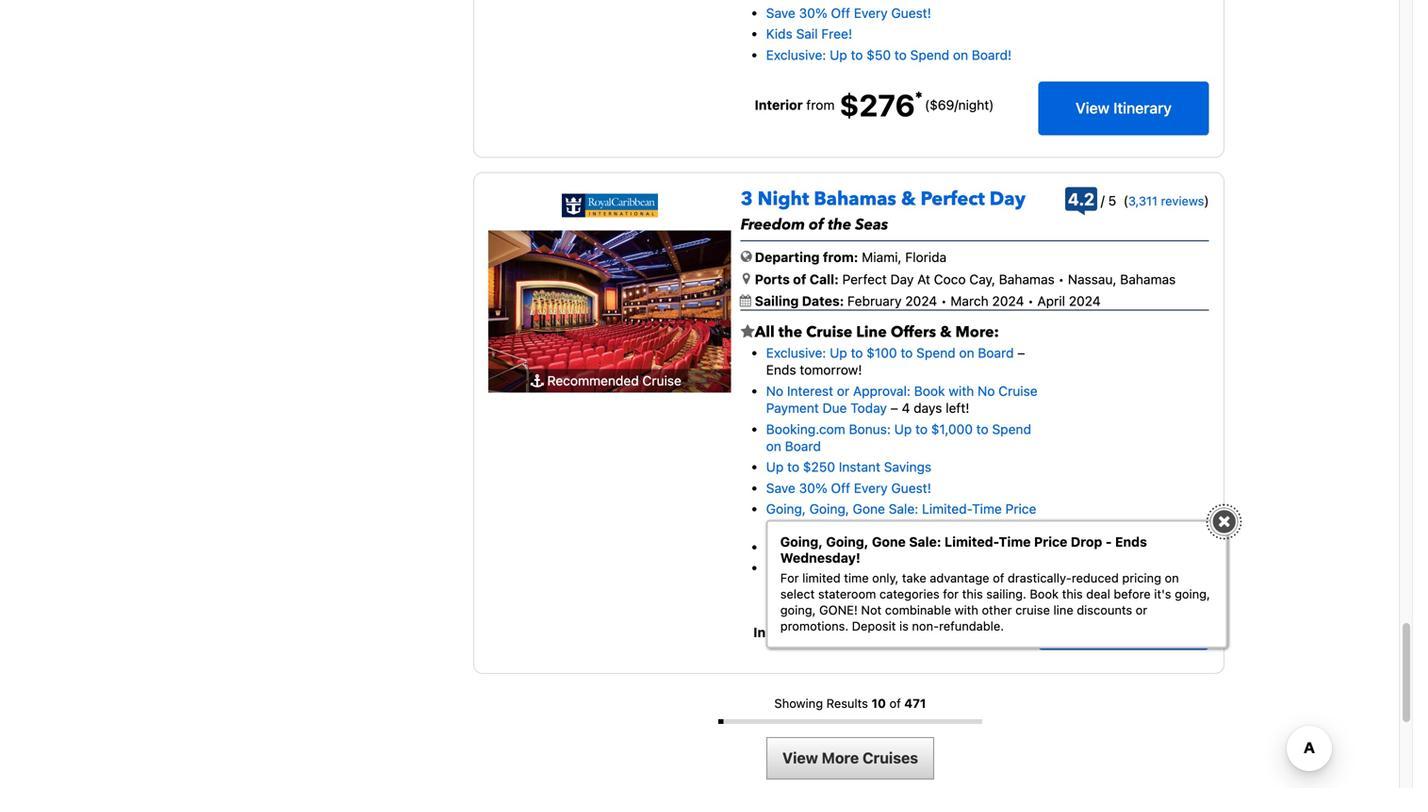 Task type: describe. For each thing, give the bounding box(es) containing it.
limited- for going, going, gone sale: limited-time price drop - ends wednesday!
[[922, 501, 972, 517]]

showing
[[775, 696, 823, 710]]

all
[[755, 322, 775, 343]]

ends inside 'going, going, gone sale: limited-time price drop - ends wednesday! for limited time only, take advantage of drastically-reduced pricing on select stateroom categories for this sailing. book this deal before it's going, going, gone! not combinable with other cruise line discounts or promotions. deposit is non-refundable.'
[[1115, 534, 1147, 550]]

up left $100
[[830, 345, 847, 361]]

non-
[[912, 619, 939, 633]]

with inside no interest or approval: book with no cruise payment due today
[[949, 383, 974, 399]]

1 view itinerary link from the top
[[1039, 82, 1209, 135]]

2 2024 from the left
[[992, 293, 1024, 309]]

interest
[[787, 383, 834, 399]]

not
[[861, 603, 882, 617]]

up
[[896, 599, 912, 615]]

free! inside kids sail free! exclusive: up to $50 to spend on board!
[[822, 539, 852, 555]]

book inside 'going, going, gone sale: limited-time price drop - ends wednesday! for limited time only, take advantage of drastically-reduced pricing on select stateroom categories for this sailing. book this deal before it's going, going, gone! not combinable with other cruise line discounts or promotions. deposit is non-refundable.'
[[1030, 587, 1059, 601]]

miami,
[[862, 250, 902, 265]]

($69 / night)
[[925, 97, 994, 113]]

of up sailing dates: at the top right
[[793, 271, 807, 287]]

471
[[905, 696, 926, 710]]

reduced
[[1072, 571, 1119, 585]]

0 vertical spatial going,
[[1175, 587, 1211, 601]]

is
[[900, 619, 909, 633]]

no interest or approval: book with no cruise payment due today
[[766, 383, 1038, 416]]

exclusive: inside save 30% off every guest! kids sail free! exclusive: up to $50 to spend on board!
[[766, 47, 826, 63]]

up inside kids sail free! exclusive: up to $50 to spend on board!
[[830, 560, 847, 576]]

categories
[[880, 587, 940, 601]]

cruise inside no interest or approval: book with no cruise payment due today
[[999, 383, 1038, 399]]

from:
[[823, 250, 858, 265]]

1 vertical spatial going,
[[780, 603, 816, 617]]

0 horizontal spatial the
[[779, 322, 803, 343]]

advantage
[[930, 571, 990, 585]]

of inside 'going, going, gone sale: limited-time price drop - ends wednesday! for limited time only, take advantage of drastically-reduced pricing on select stateroom categories for this sailing. book this deal before it's going, going, gone! not combinable with other cruise line discounts or promotions. deposit is non-refundable.'
[[993, 571, 1005, 585]]

drastically-
[[1008, 571, 1072, 585]]

2 vertical spatial view
[[783, 749, 818, 767]]

0 horizontal spatial perfect
[[843, 271, 887, 287]]

savings
[[884, 459, 932, 475]]

reviews
[[1161, 194, 1204, 208]]

refundable.
[[939, 619, 1004, 633]]

take
[[902, 571, 927, 585]]

line
[[856, 322, 887, 343]]

0 vertical spatial view
[[1076, 99, 1110, 117]]

board! inside save 30% off every guest! kids sail free! exclusive: up to $50 to spend on board!
[[972, 47, 1012, 63]]

2 exclusive: from the top
[[766, 345, 826, 361]]

ends up interest
[[766, 362, 796, 378]]

showing results 10 of 471
[[775, 696, 926, 710]]

1 exclusive: up to $50 to spend on board! link from the top
[[766, 47, 1012, 63]]

kids sail free! exclusive: up to $50 to spend on board!
[[766, 539, 1012, 576]]

4.2
[[1068, 189, 1095, 209]]

every inside save 30% off every guest! kids sail free! exclusive: up to $50 to spend on board!
[[854, 5, 888, 21]]

2 vertical spatial save
[[863, 599, 893, 615]]

cay,
[[970, 271, 996, 287]]

drop for going, going, gone sale: limited-time price drop - ends wednesday!
[[766, 518, 796, 534]]

february
[[848, 293, 902, 309]]

& inside "3 night bahamas & perfect day freedom of the seas"
[[901, 186, 916, 212]]

1 save 30% off every guest! link from the top
[[766, 5, 931, 21]]

pricing
[[1122, 571, 1162, 585]]

recommended cruise
[[547, 373, 682, 389]]

all the cruise line offers & more:
[[755, 322, 999, 343]]

/ inside 4.2 / 5 ( 3,311 reviews )
[[1101, 193, 1105, 208]]

offers
[[891, 322, 936, 343]]

results
[[827, 696, 868, 710]]

asterisk image
[[916, 91, 923, 99]]

freedom
[[741, 214, 805, 235]]

sail inside kids sail free! exclusive: up to $50 to spend on board!
[[796, 539, 818, 555]]

on inside kids sail free! exclusive: up to $50 to spend on board!
[[953, 560, 968, 576]]

booking.com bonus: up to $1,000 to spend on board up to $250 instant savings save 30% off every guest!
[[766, 421, 1032, 496]]

interior for $276
[[755, 97, 803, 113]]

spend inside booking.com bonus: up to $1,000 to spend on board up to $250 instant savings save 30% off every guest!
[[992, 421, 1032, 437]]

cruises
[[863, 749, 918, 767]]

more:
[[956, 322, 999, 343]]

no interest or approval: book with no cruise payment due today link
[[766, 383, 1038, 416]]

left!
[[946, 400, 970, 416]]

interior from $288
[[754, 615, 917, 650]]

10
[[872, 696, 886, 710]]

3,311 reviews link
[[1129, 194, 1204, 208]]

going, going, gone sale: limited-time price drop - ends wednesday! dialog
[[766, 508, 1239, 649]]

on inside 'going, going, gone sale: limited-time price drop - ends wednesday! for limited time only, take advantage of drastically-reduced pricing on select stateroom categories for this sailing. book this deal before it's going, going, gone! not combinable with other cruise line discounts or promotions. deposit is non-refundable.'
[[1165, 571, 1179, 585]]

drop for going, going, gone sale: limited-time price drop - ends wednesday! for limited time only, take advantage of drastically-reduced pricing on select stateroom categories for this sailing. book this deal before it's going, going, gone! not combinable with other cruise line discounts or promotions. deposit is non-refundable.
[[1071, 534, 1103, 550]]

night
[[758, 186, 809, 212]]

only,
[[872, 571, 899, 585]]

of right 10
[[890, 696, 901, 710]]

– for with
[[891, 400, 898, 416]]

february 2024 • march 2024 • april 2024
[[848, 293, 1101, 309]]

1 itinerary from the top
[[1114, 99, 1172, 117]]

– ends tomorrow! for limited-
[[918, 518, 1028, 534]]

3
[[741, 186, 753, 212]]

exclusive: up to $100 to spend on board
[[766, 345, 1014, 361]]

sailing dates:
[[755, 293, 848, 309]]

0 horizontal spatial •
[[941, 293, 947, 309]]

sailing.
[[987, 587, 1027, 601]]

off inside save 30% off every guest! kids sail free! exclusive: up to $50 to spend on board!
[[831, 5, 850, 21]]

up to $250 instant savings link
[[766, 459, 932, 475]]

($69
[[925, 97, 955, 113]]

spend inside kids sail free! exclusive: up to $50 to spend on board!
[[910, 560, 950, 576]]

globe image
[[741, 250, 752, 263]]

instant
[[839, 459, 881, 475]]

– for spend
[[1018, 345, 1025, 361]]

1 horizontal spatial •
[[1028, 293, 1034, 309]]

3 2024 from the left
[[1069, 293, 1101, 309]]

cruise
[[1016, 603, 1050, 617]]

2 horizontal spatial bahamas
[[1120, 271, 1176, 287]]

0 vertical spatial board
[[978, 345, 1014, 361]]

$100
[[867, 345, 897, 361]]

– left not
[[852, 599, 860, 615]]

of inside "3 night bahamas & perfect day freedom of the seas"
[[809, 214, 824, 235]]

was
[[789, 599, 815, 615]]

– ends tomorrow! for to
[[766, 345, 1025, 378]]

tomorrow! for limited-
[[966, 518, 1028, 534]]

price for going, going, gone sale: limited-time price drop - ends wednesday! for limited time only, take advantage of drastically-reduced pricing on select stateroom categories for this sailing. book this deal before it's going, going, gone! not combinable with other cruise line discounts or promotions. deposit is non-refundable.
[[1034, 534, 1068, 550]]

line
[[1054, 603, 1074, 617]]

more
[[822, 749, 859, 767]]

guest! inside save 30% off every guest! kids sail free! exclusive: up to $50 to spend on board!
[[891, 5, 931, 21]]

/ for $288
[[956, 625, 960, 640]]

booking.com bonus: up to $1,000 to spend on board link
[[766, 421, 1032, 454]]

perfect day at coco cay, bahamas • nassau, bahamas
[[843, 271, 1176, 287]]

going, going, gone sale: limited-time price drop - ends wednesday! for limited time only, take advantage of drastically-reduced pricing on select stateroom categories for this sailing. book this deal before it's going, going, gone! not combinable with other cruise line discounts or promotions. deposit is non-refundable.
[[780, 534, 1211, 633]]

2 horizontal spatial •
[[1058, 271, 1065, 287]]

at
[[918, 271, 931, 287]]

wednesday! for going, going, gone sale: limited-time price drop - ends wednesday! for limited time only, take advantage of drastically-reduced pricing on select stateroom categories for this sailing. book this deal before it's going, going, gone! not combinable with other cruise line discounts or promotions. deposit is non-refundable.
[[780, 550, 861, 566]]

gone!
[[819, 603, 858, 617]]

every inside booking.com bonus: up to $1,000 to spend on board up to $250 instant savings save 30% off every guest!
[[854, 480, 888, 496]]

march
[[951, 293, 989, 309]]

ports of call:
[[755, 271, 839, 287]]

other
[[982, 603, 1012, 617]]

1 this from the left
[[962, 587, 983, 601]]

deposit
[[852, 619, 896, 633]]

going, going, gone sale: limited-time price drop - ends wednesday!
[[766, 501, 1037, 534]]

view more cruises link
[[767, 737, 934, 780]]

3 night bahamas & perfect day freedom of the seas
[[741, 186, 1026, 235]]

2 save 30% off every guest! link from the top
[[766, 480, 931, 496]]

save 30% off every guest! kids sail free! exclusive: up to $50 to spend on board!
[[766, 5, 1012, 63]]

coco
[[934, 271, 966, 287]]

off inside booking.com bonus: up to $1,000 to spend on board up to $250 instant savings save 30% off every guest!
[[831, 480, 850, 496]]

deal
[[1086, 587, 1111, 601]]



Task type: vqa. For each thing, say whether or not it's contained in the screenshot.
Or
yes



Task type: locate. For each thing, give the bounding box(es) containing it.
recommended
[[547, 373, 639, 389]]

0 horizontal spatial no
[[766, 383, 784, 399]]

of up from:
[[809, 214, 824, 235]]

0 horizontal spatial cruise
[[643, 373, 682, 389]]

wednesday! up "limited"
[[780, 550, 861, 566]]

1 horizontal spatial day
[[990, 186, 1026, 212]]

interior inside "interior from $288"
[[754, 625, 802, 640]]

)
[[1204, 193, 1209, 208]]

1 horizontal spatial -
[[1106, 534, 1112, 550]]

limited-
[[922, 501, 972, 517], [945, 534, 999, 550]]

/ for $276
[[955, 97, 958, 113]]

• down coco
[[941, 293, 947, 309]]

1 vertical spatial night)
[[960, 625, 995, 640]]

save 30% off every guest! link
[[766, 5, 931, 21], [766, 480, 931, 496]]

5
[[1109, 193, 1117, 208]]

gone inside going, going, gone sale: limited-time price drop - ends wednesday!
[[853, 501, 885, 517]]

0 vertical spatial kids sail free! link
[[766, 26, 852, 42]]

itinerary
[[1114, 99, 1172, 117], [1114, 614, 1172, 632]]

off up interior from $276
[[831, 5, 850, 21]]

from for $288
[[805, 625, 834, 640]]

bahamas inside "3 night bahamas & perfect day freedom of the seas"
[[814, 186, 897, 212]]

perfect inside "3 night bahamas & perfect day freedom of the seas"
[[921, 186, 985, 212]]

1 kids sail free! link from the top
[[766, 26, 852, 42]]

star image
[[741, 325, 755, 340]]

for
[[943, 587, 959, 601]]

from left $276
[[807, 97, 835, 113]]

wednesday! up kids sail free! exclusive: up to $50 to spend on board!
[[843, 518, 918, 534]]

1 horizontal spatial no
[[978, 383, 995, 399]]

interior from $276
[[755, 87, 916, 123]]

1 guest! from the top
[[891, 5, 931, 21]]

1 vertical spatial day
[[891, 271, 914, 287]]

/ right asterisk image
[[955, 97, 958, 113]]

night) right ($69
[[958, 97, 994, 113]]

1 vertical spatial sale:
[[909, 534, 942, 550]]

1 sail from the top
[[796, 26, 818, 42]]

ends up 'pricing'
[[1115, 534, 1147, 550]]

limited- down savings
[[922, 501, 972, 517]]

$288
[[838, 615, 917, 650]]

2024 down at
[[905, 293, 937, 309]]

1 vertical spatial sail
[[796, 539, 818, 555]]

0 vertical spatial view itinerary
[[1076, 99, 1172, 117]]

due
[[823, 400, 847, 416]]

$50 inside save 30% off every guest! kids sail free! exclusive: up to $50 to spend on board!
[[867, 47, 891, 63]]

sale: inside going, going, gone sale: limited-time price drop - ends wednesday!
[[889, 501, 919, 517]]

3,311
[[1129, 194, 1158, 208]]

perfect up february
[[843, 271, 887, 287]]

spend down offers
[[917, 345, 956, 361]]

board! up sailing.
[[972, 560, 1012, 576]]

1 free! from the top
[[822, 26, 852, 42]]

stateroom
[[818, 587, 876, 601]]

gone down instant
[[853, 501, 885, 517]]

/
[[955, 97, 958, 113], [1101, 193, 1105, 208], [956, 625, 960, 640]]

0 vertical spatial gone
[[853, 501, 885, 517]]

time
[[844, 571, 869, 585]]

kids sail free! link up interior from $276
[[766, 26, 852, 42]]

up up stateroom
[[830, 560, 847, 576]]

0 horizontal spatial day
[[891, 271, 914, 287]]

no
[[766, 383, 784, 399], [978, 383, 995, 399]]

– left 4
[[891, 400, 898, 416]]

day left 4.2
[[990, 186, 1026, 212]]

time up advantage
[[972, 501, 1002, 517]]

1 off from the top
[[831, 5, 850, 21]]

drop up the reduced
[[1071, 534, 1103, 550]]

exclusive: up to $50 to spend on board! link up asterisk image
[[766, 47, 1012, 63]]

kids up for
[[766, 539, 793, 555]]

2 horizontal spatial cruise
[[999, 383, 1038, 399]]

1 horizontal spatial cruise
[[806, 322, 853, 343]]

time inside 'going, going, gone sale: limited-time price drop - ends wednesday! for limited time only, take advantage of drastically-reduced pricing on select stateroom categories for this sailing. book this deal before it's going, going, gone! not combinable with other cruise line discounts or promotions. deposit is non-refundable.'
[[999, 534, 1031, 550]]

$50 inside kids sail free! exclusive: up to $50 to spend on board!
[[867, 560, 891, 576]]

guest! up asterisk image
[[891, 5, 931, 21]]

0 vertical spatial perfect
[[921, 186, 985, 212]]

1 horizontal spatial perfect
[[921, 186, 985, 212]]

• up april
[[1058, 271, 1065, 287]]

2024 down perfect day at coco cay, bahamas • nassau, bahamas
[[992, 293, 1024, 309]]

to
[[851, 47, 863, 63], [895, 47, 907, 63], [851, 345, 863, 361], [901, 345, 913, 361], [916, 421, 928, 437], [977, 421, 989, 437], [787, 459, 800, 475], [851, 560, 863, 576], [895, 560, 907, 576], [915, 599, 928, 615]]

royal caribbean image
[[562, 194, 658, 217]]

1 vertical spatial limited-
[[945, 534, 999, 550]]

spend up categories
[[910, 560, 950, 576]]

1 view itinerary from the top
[[1076, 99, 1172, 117]]

kids inside save 30% off every guest! kids sail free! exclusive: up to $50 to spend on board!
[[766, 26, 793, 42]]

day
[[990, 186, 1026, 212], [891, 271, 914, 287]]

going, going, gone sale: limited-time price drop - ends wednesday! link
[[766, 501, 1037, 534]]

from for $276
[[807, 97, 835, 113]]

sale: for going, going, gone sale: limited-time price drop - ends wednesday! for limited time only, take advantage of drastically-reduced pricing on select stateroom categories for this sailing. book this deal before it's going, going, gone! not combinable with other cruise line discounts or promotions. deposit is non-refundable.
[[909, 534, 942, 550]]

1 vertical spatial interior
[[754, 625, 802, 640]]

gone down going, going, gone sale: limited-time price drop - ends wednesday! in the bottom right of the page
[[872, 534, 906, 550]]

perfect up florida at the top of the page
[[921, 186, 985, 212]]

promotions.
[[780, 619, 849, 633]]

days
[[914, 400, 942, 416]]

no down more:
[[978, 383, 995, 399]]

guest!
[[891, 5, 931, 21], [891, 480, 931, 496]]

drop inside going, going, gone sale: limited-time price drop - ends wednesday!
[[766, 518, 796, 534]]

1 exclusive: from the top
[[766, 47, 826, 63]]

1 vertical spatial $50
[[867, 560, 891, 576]]

- inside going, going, gone sale: limited-time price drop - ends wednesday!
[[800, 518, 806, 534]]

dates:
[[802, 293, 844, 309]]

save inside save 30% off every guest! kids sail free! exclusive: up to $50 to spend on board!
[[766, 5, 796, 21]]

exclusive: down all
[[766, 345, 826, 361]]

kids inside kids sail free! exclusive: up to $50 to spend on board!
[[766, 539, 793, 555]]

2 no from the left
[[978, 383, 995, 399]]

tomorrow! up interest
[[800, 362, 862, 378]]

sale: down savings
[[889, 501, 919, 517]]

exclusive: up to $50 to spend on board! link up categories
[[766, 560, 1012, 576]]

or down before
[[1136, 603, 1148, 617]]

limited
[[803, 571, 841, 585]]

every
[[854, 5, 888, 21], [854, 480, 888, 496]]

0 vertical spatial book
[[914, 383, 945, 399]]

0 horizontal spatial book
[[914, 383, 945, 399]]

1 no from the left
[[766, 383, 784, 399]]

gone for going, going, gone sale: limited-time price drop - ends wednesday! for limited time only, take advantage of drastically-reduced pricing on select stateroom categories for this sailing. book this deal before it's going, going, gone! not combinable with other cruise line discounts or promotions. deposit is non-refundable.
[[872, 534, 906, 550]]

2 guest! from the top
[[891, 480, 931, 496]]

book up – 4 days left!
[[914, 383, 945, 399]]

1 2024 from the left
[[905, 293, 937, 309]]

1 horizontal spatial tomorrow!
[[966, 518, 1028, 534]]

1 vertical spatial tomorrow!
[[966, 518, 1028, 534]]

from inside "interior from $288"
[[805, 625, 834, 640]]

1 horizontal spatial &
[[940, 322, 952, 343]]

going, right it's
[[1175, 587, 1211, 601]]

– 4 days left!
[[887, 400, 970, 416]]

time inside going, going, gone sale: limited-time price drop - ends wednesday!
[[972, 501, 1002, 517]]

wednesday!
[[843, 518, 918, 534], [780, 550, 861, 566]]

exclusive: up interior from $276
[[766, 47, 826, 63]]

2 horizontal spatial 2024
[[1069, 293, 1101, 309]]

before
[[1114, 587, 1151, 601]]

0 vertical spatial off
[[831, 5, 850, 21]]

on up it's
[[1165, 571, 1179, 585]]

1 vertical spatial board
[[785, 438, 821, 454]]

1 horizontal spatial board
[[978, 345, 1014, 361]]

up down 4
[[895, 421, 912, 437]]

freedom of the seas image
[[488, 231, 731, 393]]

2 itinerary from the top
[[1114, 614, 1172, 632]]

– ends tomorrow! up advantage
[[918, 518, 1028, 534]]

from down the $917
[[805, 625, 834, 640]]

night) for $288
[[960, 625, 995, 640]]

1 vertical spatial or
[[1136, 603, 1148, 617]]

bahamas up april
[[999, 271, 1055, 287]]

up inside save 30% off every guest! kids sail free! exclusive: up to $50 to spend on board!
[[830, 47, 847, 63]]

board! up ($69 / night)
[[972, 47, 1012, 63]]

1 vertical spatial itinerary
[[1114, 614, 1172, 632]]

0 vertical spatial wednesday!
[[843, 518, 918, 534]]

2 sail from the top
[[796, 539, 818, 555]]

save
[[766, 5, 796, 21], [766, 480, 796, 496], [863, 599, 893, 615]]

0 vertical spatial guest!
[[891, 5, 931, 21]]

from
[[807, 97, 835, 113], [805, 625, 834, 640]]

• left april
[[1028, 293, 1034, 309]]

1 vertical spatial – ends tomorrow!
[[918, 518, 1028, 534]]

night) down other
[[960, 625, 995, 640]]

& up florida at the top of the page
[[901, 186, 916, 212]]

april
[[1038, 293, 1065, 309]]

map marker image
[[743, 272, 750, 285]]

1 horizontal spatial going,
[[1175, 587, 1211, 601]]

2 board! from the top
[[972, 560, 1012, 576]]

guest! down savings
[[891, 480, 931, 496]]

4
[[902, 400, 910, 416]]

book inside no interest or approval: book with no cruise payment due today
[[914, 383, 945, 399]]

1 vertical spatial kids sail free! link
[[766, 539, 852, 555]]

save 30% off every guest! link down up to $250 instant savings link
[[766, 480, 931, 496]]

0 vertical spatial 30%
[[799, 5, 828, 21]]

0 vertical spatial $50
[[867, 47, 891, 63]]

of up sailing.
[[993, 571, 1005, 585]]

exclusive: up to $100 to spend on board link
[[766, 345, 1014, 361]]

– for time
[[921, 518, 929, 534]]

30% inside booking.com bonus: up to $1,000 to spend on board up to $250 instant savings save 30% off every guest!
[[799, 480, 828, 496]]

1 horizontal spatial or
[[1136, 603, 1148, 617]]

1 horizontal spatial book
[[1030, 587, 1059, 601]]

– up kids sail free! exclusive: up to $50 to spend on board!
[[921, 518, 929, 534]]

1 horizontal spatial the
[[828, 214, 852, 235]]

1 horizontal spatial bahamas
[[999, 271, 1055, 287]]

with up left!
[[949, 383, 974, 399]]

board down more:
[[978, 345, 1014, 361]]

limited- inside 'going, going, gone sale: limited-time price drop - ends wednesday! for limited time only, take advantage of drastically-reduced pricing on select stateroom categories for this sailing. book this deal before it's going, going, gone! not combinable with other cruise line discounts or promotions. deposit is non-refundable.'
[[945, 534, 999, 550]]

sale: down going, going, gone sale: limited-time price drop - ends wednesday! link
[[909, 534, 942, 550]]

0 vertical spatial kids
[[766, 26, 793, 42]]

wednesday! inside 'going, going, gone sale: limited-time price drop - ends wednesday! for limited time only, take advantage of drastically-reduced pricing on select stateroom categories for this sailing. book this deal before it's going, going, gone! not combinable with other cruise line discounts or promotions. deposit is non-refundable.'
[[780, 550, 861, 566]]

2 kids from the top
[[766, 539, 793, 555]]

2 vertical spatial exclusive:
[[766, 560, 826, 576]]

1 vertical spatial free!
[[822, 539, 852, 555]]

1 board! from the top
[[972, 47, 1012, 63]]

0 vertical spatial view itinerary link
[[1039, 82, 1209, 135]]

1 vertical spatial with
[[955, 603, 979, 617]]

view left more
[[783, 749, 818, 767]]

tomorrow! up 'going, going, gone sale: limited-time price drop - ends wednesday! for limited time only, take advantage of drastically-reduced pricing on select stateroom categories for this sailing. book this deal before it's going, going, gone! not combinable with other cruise line discounts or promotions. deposit is non-refundable.'
[[966, 518, 1028, 534]]

departing
[[755, 250, 820, 265]]

1 vertical spatial wednesday!
[[780, 550, 861, 566]]

1 vertical spatial 30%
[[799, 480, 828, 496]]

2 view itinerary from the top
[[1076, 614, 1172, 632]]

save inside booking.com bonus: up to $1,000 to spend on board up to $250 instant savings save 30% off every guest!
[[766, 480, 796, 496]]

spend inside save 30% off every guest! kids sail free! exclusive: up to $50 to spend on board!
[[910, 47, 950, 63]]

drop inside 'going, going, gone sale: limited-time price drop - ends wednesday! for limited time only, take advantage of drastically-reduced pricing on select stateroom categories for this sailing. book this deal before it's going, going, gone! not combinable with other cruise line discounts or promotions. deposit is non-refundable.'
[[1071, 534, 1103, 550]]

departing from: miami, florida
[[755, 250, 947, 265]]

0 vertical spatial save 30% off every guest! link
[[766, 5, 931, 21]]

book
[[914, 383, 945, 399], [1030, 587, 1059, 601]]

/ left 5
[[1101, 193, 1105, 208]]

spend right $1,000
[[992, 421, 1032, 437]]

sale: for going, going, gone sale: limited-time price drop - ends wednesday!
[[889, 501, 919, 517]]

spend up asterisk image
[[910, 47, 950, 63]]

ends up advantage
[[932, 518, 963, 534]]

69%
[[931, 599, 960, 615]]

0 horizontal spatial board
[[785, 438, 821, 454]]

/ down 69%
[[956, 625, 960, 640]]

time for going, going, gone sale: limited-time price drop - ends wednesday!
[[972, 501, 1002, 517]]

guest! inside booking.com bonus: up to $1,000 to spend on board up to $250 instant savings save 30% off every guest!
[[891, 480, 931, 496]]

no up 'payment'
[[766, 383, 784, 399]]

limited- for going, going, gone sale: limited-time price drop - ends wednesday! for limited time only, take advantage of drastically-reduced pricing on select stateroom categories for this sailing. book this deal before it's going, going, gone! not combinable with other cruise line discounts or promotions. deposit is non-refundable.
[[945, 534, 999, 550]]

on up for
[[953, 560, 968, 576]]

exclusive:
[[766, 47, 826, 63], [766, 345, 826, 361], [766, 560, 826, 576]]

on inside save 30% off every guest! kids sail free! exclusive: up to $50 to spend on board!
[[953, 47, 968, 63]]

2 off from the top
[[831, 480, 850, 496]]

- for going, going, gone sale: limited-time price drop - ends wednesday! for limited time only, take advantage of drastically-reduced pricing on select stateroom categories for this sailing. book this deal before it's going, going, gone! not combinable with other cruise line discounts or promotions. deposit is non-refundable.
[[1106, 534, 1112, 550]]

0 vertical spatial or
[[837, 383, 850, 399]]

combinable
[[885, 603, 951, 617]]

the right all
[[779, 322, 803, 343]]

this down advantage
[[962, 587, 983, 601]]

($96
[[926, 625, 956, 640]]

0 vertical spatial time
[[972, 501, 1002, 517]]

1 horizontal spatial drop
[[1071, 534, 1103, 550]]

1 vertical spatial /
[[1101, 193, 1105, 208]]

& left more:
[[940, 322, 952, 343]]

wednesday! inside going, going, gone sale: limited-time price drop - ends wednesday!
[[843, 518, 918, 534]]

1 vertical spatial exclusive:
[[766, 345, 826, 361]]

board
[[978, 345, 1014, 361], [785, 438, 821, 454]]

save 30% off every guest! link up interior from $276
[[766, 5, 931, 21]]

view itinerary
[[1076, 99, 1172, 117], [1076, 614, 1172, 632]]

free! inside save 30% off every guest! kids sail free! exclusive: up to $50 to spend on board!
[[822, 26, 852, 42]]

($96 / night)
[[926, 625, 995, 640]]

cruise right recommended
[[643, 373, 682, 389]]

cruise down dates:
[[806, 322, 853, 343]]

sale:
[[889, 501, 919, 517], [909, 534, 942, 550]]

0 horizontal spatial 2024
[[905, 293, 937, 309]]

1 vertical spatial guest!
[[891, 480, 931, 496]]

kids sail free! link up "limited"
[[766, 539, 852, 555]]

wednesday! for going, going, gone sale: limited-time price drop - ends wednesday!
[[843, 518, 918, 534]]

view itinerary up 4.2 / 5 ( 3,311 reviews )
[[1076, 99, 1172, 117]]

florida
[[905, 250, 947, 265]]

2 $50 from the top
[[867, 560, 891, 576]]

view itinerary link down 'pricing'
[[1039, 596, 1209, 650]]

day inside "3 night bahamas & perfect day freedom of the seas"
[[990, 186, 1026, 212]]

0 vertical spatial the
[[828, 214, 852, 235]]

2 30% from the top
[[799, 480, 828, 496]]

ends up "limited"
[[809, 518, 839, 534]]

- for going, going, gone sale: limited-time price drop - ends wednesday!
[[800, 518, 806, 534]]

1 vertical spatial gone
[[872, 534, 906, 550]]

2 free! from the top
[[822, 539, 852, 555]]

30% inside save 30% off every guest! kids sail free! exclusive: up to $50 to spend on board!
[[799, 5, 828, 21]]

1 vertical spatial from
[[805, 625, 834, 640]]

0 horizontal spatial tomorrow!
[[800, 362, 862, 378]]

ends inside going, going, gone sale: limited-time price drop - ends wednesday!
[[809, 518, 839, 534]]

0 horizontal spatial bahamas
[[814, 186, 897, 212]]

1 vertical spatial view itinerary
[[1076, 614, 1172, 632]]

on inside booking.com bonus: up to $1,000 to spend on board up to $250 instant savings save 30% off every guest!
[[766, 438, 782, 454]]

1 vertical spatial off
[[831, 480, 850, 496]]

today
[[851, 400, 887, 416]]

2 vertical spatial /
[[956, 625, 960, 640]]

it's
[[1154, 587, 1172, 601]]

going, down the select
[[780, 603, 816, 617]]

1 30% from the top
[[799, 5, 828, 21]]

limited- inside going, going, gone sale: limited-time price drop - ends wednesday!
[[922, 501, 972, 517]]

– ends tomorrow! up approval:
[[766, 345, 1025, 378]]

from inside interior from $276
[[807, 97, 835, 113]]

or up due
[[837, 383, 850, 399]]

sailing
[[755, 293, 799, 309]]

$50
[[867, 47, 891, 63], [867, 560, 891, 576]]

the
[[828, 214, 852, 235], [779, 322, 803, 343]]

on
[[953, 47, 968, 63], [959, 345, 975, 361], [766, 438, 782, 454], [953, 560, 968, 576], [1165, 571, 1179, 585]]

$250
[[803, 459, 835, 475]]

2 kids sail free! link from the top
[[766, 539, 852, 555]]

2024 down nassau,
[[1069, 293, 1101, 309]]

every down instant
[[854, 480, 888, 496]]

exclusive: up to $50 to spend on board! link
[[766, 47, 1012, 63], [766, 560, 1012, 576]]

drop
[[766, 518, 796, 534], [1071, 534, 1103, 550]]

2 every from the top
[[854, 480, 888, 496]]

price inside going, going, gone sale: limited-time price drop - ends wednesday!
[[1006, 501, 1037, 517]]

board inside booking.com bonus: up to $1,000 to spend on board up to $250 instant savings save 30% off every guest!
[[785, 438, 821, 454]]

1 vertical spatial kids
[[766, 539, 793, 555]]

1 $50 from the top
[[867, 47, 891, 63]]

sail
[[796, 26, 818, 42], [796, 539, 818, 555]]

–
[[1018, 345, 1025, 361], [891, 400, 898, 416], [921, 518, 929, 534], [852, 599, 860, 615]]

with inside 'going, going, gone sale: limited-time price drop - ends wednesday! for limited time only, take advantage of drastically-reduced pricing on select stateroom categories for this sailing. book this deal before it's going, going, gone! not combinable with other cruise line discounts or promotions. deposit is non-refundable.'
[[955, 603, 979, 617]]

– down february 2024 • march 2024 • april 2024
[[1018, 345, 1025, 361]]

1 vertical spatial &
[[940, 322, 952, 343]]

1 vertical spatial price
[[1034, 534, 1068, 550]]

view down deal at right
[[1076, 614, 1110, 632]]

this
[[962, 587, 983, 601], [1062, 587, 1083, 601]]

3 exclusive: from the top
[[766, 560, 826, 576]]

interior inside interior from $276
[[755, 97, 803, 113]]

1 vertical spatial exclusive: up to $50 to spend on board! link
[[766, 560, 1012, 576]]

2 view itinerary link from the top
[[1039, 596, 1209, 650]]

0 vertical spatial day
[[990, 186, 1026, 212]]

0 vertical spatial with
[[949, 383, 974, 399]]

time for going, going, gone sale: limited-time price drop - ends wednesday! for limited time only, take advantage of drastically-reduced pricing on select stateroom categories for this sailing. book this deal before it's going, going, gone! not combinable with other cruise line discounts or promotions. deposit is non-refundable.
[[999, 534, 1031, 550]]

bahamas up seas
[[814, 186, 897, 212]]

on down 'booking.com'
[[766, 438, 782, 454]]

drop up for
[[766, 518, 796, 534]]

exclusive: inside kids sail free! exclusive: up to $50 to spend on board!
[[766, 560, 826, 576]]

seas
[[855, 214, 888, 235]]

- inside 'going, going, gone sale: limited-time price drop - ends wednesday! for limited time only, take advantage of drastically-reduced pricing on select stateroom categories for this sailing. book this deal before it's going, going, gone! not combinable with other cruise line discounts or promotions. deposit is non-refundable.'
[[1106, 534, 1112, 550]]

discounts
[[1077, 603, 1133, 617]]

price inside 'going, going, gone sale: limited-time price drop - ends wednesday! for limited time only, take advantage of drastically-reduced pricing on select stateroom categories for this sailing. book this deal before it's going, going, gone! not combinable with other cruise line discounts or promotions. deposit is non-refundable.'
[[1034, 534, 1068, 550]]

0 horizontal spatial going,
[[780, 603, 816, 617]]

1 vertical spatial every
[[854, 480, 888, 496]]

the inside "3 night bahamas & perfect day freedom of the seas"
[[828, 214, 852, 235]]

anchor image
[[531, 375, 544, 388]]

time
[[972, 501, 1002, 517], [999, 534, 1031, 550]]

on up ($69 / night)
[[953, 47, 968, 63]]

with
[[949, 383, 974, 399], [955, 603, 979, 617]]

itinerary down before
[[1114, 614, 1172, 632]]

2 exclusive: up to $50 to spend on board! link from the top
[[766, 560, 1012, 576]]

0 vertical spatial exclusive: up to $50 to spend on board! link
[[766, 47, 1012, 63]]

board! inside kids sail free! exclusive: up to $50 to spend on board!
[[972, 560, 1012, 576]]

1 vertical spatial view
[[1076, 614, 1110, 632]]

1 every from the top
[[854, 5, 888, 21]]

up left $250
[[766, 459, 784, 475]]

0 vertical spatial itinerary
[[1114, 99, 1172, 117]]

0 vertical spatial from
[[807, 97, 835, 113]]

or inside no interest or approval: book with no cruise payment due today
[[837, 383, 850, 399]]

this up line
[[1062, 587, 1083, 601]]

night)
[[958, 97, 994, 113], [960, 625, 995, 640]]

view up 4.2
[[1076, 99, 1110, 117]]

with up refundable.
[[955, 603, 979, 617]]

calendar image
[[740, 295, 751, 307]]

or inside 'going, going, gone sale: limited-time price drop - ends wednesday! for limited time only, take advantage of drastically-reduced pricing on select stateroom categories for this sailing. book this deal before it's going, going, gone! not combinable with other cruise line discounts or promotions. deposit is non-refundable.'
[[1136, 603, 1148, 617]]

gone for going, going, gone sale: limited-time price drop - ends wednesday!
[[853, 501, 885, 517]]

time up drastically-
[[999, 534, 1031, 550]]

0 vertical spatial – ends tomorrow!
[[766, 345, 1025, 378]]

asterisk image
[[917, 618, 924, 626]]

tomorrow!
[[800, 362, 862, 378], [966, 518, 1028, 534]]

1 vertical spatial book
[[1030, 587, 1059, 601]]

night) for $276
[[958, 97, 994, 113]]

itinerary up 4.2 / 5 ( 3,311 reviews )
[[1114, 99, 1172, 117]]

every up $276
[[854, 5, 888, 21]]

ports
[[755, 271, 790, 287]]

0 vertical spatial price
[[1006, 501, 1037, 517]]

sale: inside 'going, going, gone sale: limited-time price drop - ends wednesday! for limited time only, take advantage of drastically-reduced pricing on select stateroom categories for this sailing. book this deal before it's going, going, gone! not combinable with other cruise line discounts or promotions. deposit is non-refundable.'
[[909, 534, 942, 550]]

price for going, going, gone sale: limited-time price drop - ends wednesday!
[[1006, 501, 1037, 517]]

free!
[[822, 26, 852, 42], [822, 539, 852, 555]]

sail up interior from $276
[[796, 26, 818, 42]]

1 kids from the top
[[766, 26, 793, 42]]

0 horizontal spatial drop
[[766, 518, 796, 534]]

2024
[[905, 293, 937, 309], [992, 293, 1024, 309], [1069, 293, 1101, 309]]

0 vertical spatial interior
[[755, 97, 803, 113]]

for
[[780, 571, 799, 585]]

1 horizontal spatial this
[[1062, 587, 1083, 601]]

the left seas
[[828, 214, 852, 235]]

tomorrow! for to
[[800, 362, 862, 378]]

on down more:
[[959, 345, 975, 361]]

interior for $288
[[754, 625, 802, 640]]

0 horizontal spatial -
[[800, 518, 806, 534]]

4.2 / 5 ( 3,311 reviews )
[[1068, 189, 1209, 209]]

1 vertical spatial board!
[[972, 560, 1012, 576]]

sail up "limited"
[[796, 539, 818, 555]]

0 vertical spatial sale:
[[889, 501, 919, 517]]

1 horizontal spatial 2024
[[992, 293, 1024, 309]]

payment
[[766, 400, 819, 416]]

gone inside 'going, going, gone sale: limited-time price drop - ends wednesday! for limited time only, take advantage of drastically-reduced pricing on select stateroom categories for this sailing. book this deal before it's going, going, gone! not combinable with other cruise line discounts or promotions. deposit is non-refundable.'
[[872, 534, 906, 550]]

call:
[[810, 271, 839, 287]]

1 vertical spatial time
[[999, 534, 1031, 550]]

0 horizontal spatial or
[[837, 383, 850, 399]]

2 this from the left
[[1062, 587, 1083, 601]]

of
[[809, 214, 824, 235], [793, 271, 807, 287], [993, 571, 1005, 585], [890, 696, 901, 710]]

select
[[780, 587, 815, 601]]

gone
[[853, 501, 885, 517], [872, 534, 906, 550]]

0 vertical spatial board!
[[972, 47, 1012, 63]]

0 vertical spatial exclusive:
[[766, 47, 826, 63]]

board!
[[972, 47, 1012, 63], [972, 560, 1012, 576]]

sail inside save 30% off every guest! kids sail free! exclusive: up to $50 to spend on board!
[[796, 26, 818, 42]]

0 vertical spatial save
[[766, 5, 796, 21]]

0 vertical spatial night)
[[958, 97, 994, 113]]

0 vertical spatial /
[[955, 97, 958, 113]]

$917
[[819, 599, 849, 615]]



